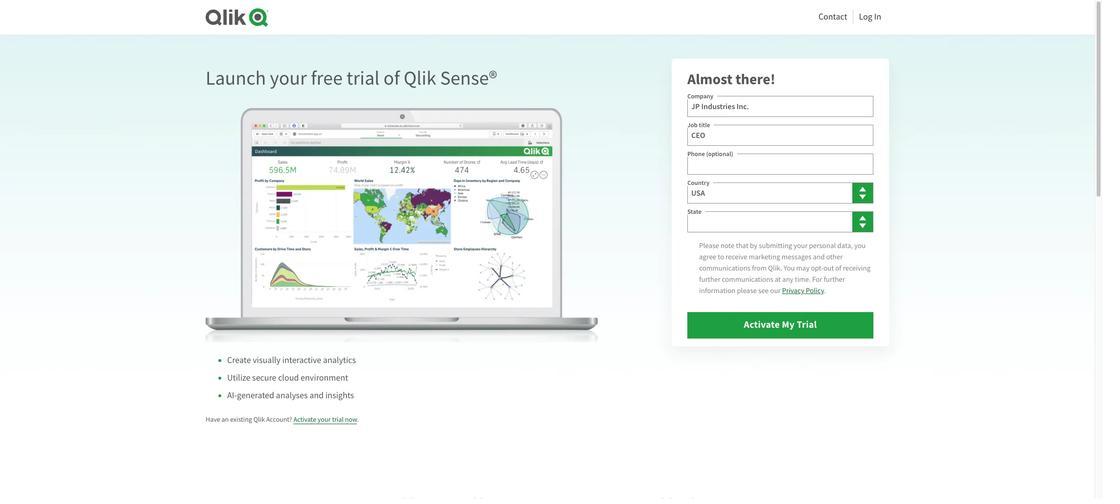 Task type: vqa. For each thing, say whether or not it's contained in the screenshot.
may
yes



Task type: describe. For each thing, give the bounding box(es) containing it.
activate
[[294, 415, 316, 424]]

at
[[775, 275, 781, 285]]

from
[[752, 264, 767, 273]]

analyses
[[276, 390, 308, 402]]

log in link
[[859, 9, 882, 25]]

1 vertical spatial and
[[310, 390, 324, 402]]

almost there!
[[688, 70, 776, 89]]

information
[[700, 286, 736, 296]]

state
[[688, 208, 702, 216]]

privacy policy .
[[783, 286, 826, 296]]

Job title text field
[[688, 125, 874, 146]]

0 horizontal spatial your
[[270, 66, 307, 91]]

cloud
[[278, 373, 299, 384]]

generated
[[237, 390, 274, 402]]

contact link
[[819, 9, 848, 25]]

create visually interactive analytics
[[227, 355, 356, 366]]

please
[[737, 286, 757, 296]]

policy
[[806, 286, 825, 296]]

2 vertical spatial your
[[318, 415, 331, 424]]

note
[[721, 241, 735, 251]]

utilize secure cloud environment
[[227, 373, 348, 384]]

(optional)
[[707, 150, 734, 158]]

there!
[[736, 70, 776, 89]]

ai-
[[227, 390, 237, 402]]

our
[[771, 286, 781, 296]]

marketing
[[749, 252, 781, 262]]

title
[[699, 121, 710, 129]]

privacy
[[783, 286, 805, 296]]

existing
[[230, 415, 252, 424]]

log
[[859, 11, 873, 22]]

to
[[718, 252, 725, 262]]

time.
[[795, 275, 811, 285]]

and inside please note that by submitting your personal data, you agree to receive marketing messages and other communications from qlik. you may opt-out of receiving further communications at any time. for further information please see our
[[813, 252, 825, 262]]

0 vertical spatial of
[[384, 66, 400, 91]]

receiving
[[843, 264, 871, 273]]

free
[[311, 66, 343, 91]]

analytics
[[323, 355, 356, 366]]

launch your free trial of qlik sense®
[[206, 66, 497, 91]]

see
[[759, 286, 769, 296]]

out
[[824, 264, 834, 273]]

sense®
[[440, 66, 497, 91]]

you
[[855, 241, 866, 251]]

go to the home page. image
[[206, 8, 268, 27]]

0 horizontal spatial .
[[357, 415, 359, 424]]

submitting
[[759, 241, 793, 251]]

1 further from the left
[[700, 275, 721, 285]]

qlik.
[[769, 264, 783, 273]]

activate your trial now link
[[294, 415, 357, 425]]



Task type: locate. For each thing, give the bounding box(es) containing it.
1 horizontal spatial trial
[[347, 66, 380, 91]]

communications up please
[[722, 275, 774, 285]]

.
[[825, 286, 826, 296], [357, 415, 359, 424]]

2 horizontal spatial your
[[794, 241, 808, 251]]

0 vertical spatial qlik
[[404, 66, 436, 91]]

launch
[[206, 66, 266, 91]]

privacy policy link
[[783, 286, 825, 296]]

account?
[[266, 415, 292, 424]]

0 vertical spatial and
[[813, 252, 825, 262]]

qlik right existing
[[254, 415, 265, 424]]

your
[[270, 66, 307, 91], [794, 241, 808, 251], [318, 415, 331, 424]]

contact
[[819, 11, 848, 22]]

and up opt-
[[813, 252, 825, 262]]

2 further from the left
[[824, 275, 845, 285]]

1 horizontal spatial your
[[318, 415, 331, 424]]

None submit
[[688, 313, 874, 339]]

create
[[227, 355, 251, 366]]

an
[[222, 415, 229, 424]]

utilize
[[227, 373, 251, 384]]

1 vertical spatial trial
[[332, 415, 344, 424]]

log in
[[859, 11, 882, 22]]

trial left "now"
[[332, 415, 344, 424]]

phone (optional)
[[688, 150, 734, 158]]

communications
[[700, 264, 751, 273], [722, 275, 774, 285]]

please
[[700, 241, 720, 251]]

1 vertical spatial communications
[[722, 275, 774, 285]]

secure
[[252, 373, 277, 384]]

company
[[688, 92, 714, 100]]

1 horizontal spatial further
[[824, 275, 845, 285]]

and
[[813, 252, 825, 262], [310, 390, 324, 402]]

0 horizontal spatial of
[[384, 66, 400, 91]]

any
[[783, 275, 794, 285]]

your left free
[[270, 66, 307, 91]]

Company text field
[[688, 96, 874, 117]]

almost
[[688, 70, 733, 89]]

1 horizontal spatial and
[[813, 252, 825, 262]]

data,
[[838, 241, 853, 251]]

0 vertical spatial trial
[[347, 66, 380, 91]]

trial
[[347, 66, 380, 91], [332, 415, 344, 424]]

1 vertical spatial .
[[357, 415, 359, 424]]

personal
[[809, 241, 836, 251]]

further
[[700, 275, 721, 285], [824, 275, 845, 285]]

that
[[736, 241, 749, 251]]

1 vertical spatial of
[[836, 264, 842, 273]]

messages
[[782, 252, 812, 262]]

please note that by submitting your personal data, you agree to receive marketing messages and other communications from qlik. you may opt-out of receiving further communications at any time. for further information please see our
[[700, 241, 871, 296]]

have an existing qlik account? activate your trial now .
[[206, 415, 359, 424]]

0 horizontal spatial trial
[[332, 415, 344, 424]]

ai-generated analyses and insights
[[227, 390, 354, 402]]

0 horizontal spatial further
[[700, 275, 721, 285]]

and down environment
[[310, 390, 324, 402]]

job
[[688, 121, 698, 129]]

phone
[[688, 150, 705, 158]]

by
[[750, 241, 758, 251]]

further up information
[[700, 275, 721, 285]]

1 horizontal spatial qlik
[[404, 66, 436, 91]]

communications down to
[[700, 264, 751, 273]]

visually
[[253, 355, 281, 366]]

1 vertical spatial your
[[794, 241, 808, 251]]

may
[[797, 264, 810, 273]]

your right the activate
[[318, 415, 331, 424]]

for
[[813, 275, 823, 285]]

insights
[[326, 390, 354, 402]]

0 vertical spatial communications
[[700, 264, 751, 273]]

qlik left sense®
[[404, 66, 436, 91]]

1 horizontal spatial .
[[825, 286, 826, 296]]

0 vertical spatial .
[[825, 286, 826, 296]]

interactive
[[282, 355, 321, 366]]

your inside please note that by submitting your personal data, you agree to receive marketing messages and other communications from qlik. you may opt-out of receiving further communications at any time. for further information please see our
[[794, 241, 808, 251]]

country
[[688, 179, 710, 187]]

1 horizontal spatial of
[[836, 264, 842, 273]]

other
[[827, 252, 843, 262]]

job title
[[688, 121, 710, 129]]

0 vertical spatial your
[[270, 66, 307, 91]]

of
[[384, 66, 400, 91], [836, 264, 842, 273]]

now
[[345, 415, 357, 424]]

have
[[206, 415, 220, 424]]

opt-
[[811, 264, 824, 273]]

0 horizontal spatial and
[[310, 390, 324, 402]]

1 vertical spatial qlik
[[254, 415, 265, 424]]

in
[[875, 11, 882, 22]]

0 horizontal spatial qlik
[[254, 415, 265, 424]]

environment
[[301, 373, 348, 384]]

qlik
[[404, 66, 436, 91], [254, 415, 265, 424]]

receive
[[726, 252, 748, 262]]

Phone (optional) text field
[[688, 154, 874, 175]]

further down out
[[824, 275, 845, 285]]

of inside please note that by submitting your personal data, you agree to receive marketing messages and other communications from qlik. you may opt-out of receiving further communications at any time. for further information please see our
[[836, 264, 842, 273]]

trial right free
[[347, 66, 380, 91]]

you
[[784, 264, 795, 273]]

agree
[[700, 252, 717, 262]]

your up messages
[[794, 241, 808, 251]]



